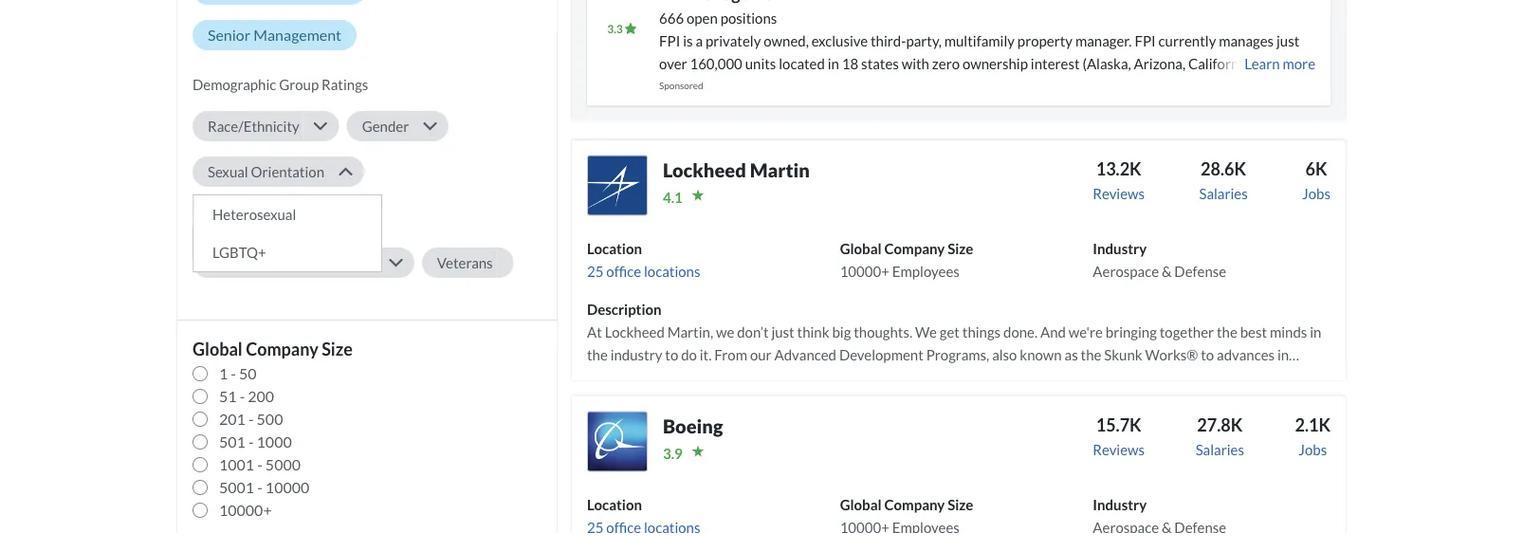 Task type: describe. For each thing, give the bounding box(es) containing it.
2 vertical spatial global
[[840, 496, 882, 513]]

known
[[1020, 346, 1062, 363]]

location for location 25 office locations
[[587, 240, 642, 257]]

25 office locations link
[[587, 263, 700, 280]]

1001
[[219, 455, 254, 474]]

also
[[992, 346, 1017, 363]]

boeing image
[[587, 411, 648, 472]]

works®
[[1145, 346, 1198, 363]]

size inside global company size 10000+ employees
[[948, 240, 974, 257]]

1001 - 5000
[[219, 455, 301, 474]]

done.
[[1004, 323, 1038, 340]]

real
[[1294, 369, 1318, 386]]

3.3
[[607, 22, 623, 36]]

it.
[[700, 346, 712, 363]]

development
[[839, 346, 924, 363]]

2.1k
[[1295, 414, 1331, 435]]

1 vertical spatial global
[[193, 339, 243, 359]]

1000
[[257, 432, 292, 451]]

disabilities
[[284, 209, 353, 226]]

sexual
[[208, 163, 248, 180]]

bringing
[[1106, 323, 1157, 340]]

1 vertical spatial our
[[655, 392, 677, 409]]

senior management button
[[193, 20, 357, 50]]

reviews for boeing
[[1093, 441, 1145, 458]]

parent
[[208, 254, 250, 271]]

don't
[[1012, 392, 1044, 409]]

0 vertical spatial we're
[[1069, 323, 1103, 340]]

jobs for boeing
[[1299, 441, 1327, 458]]

2.1k jobs
[[1295, 414, 1331, 458]]

salaries for lockheed martin
[[1199, 185, 1248, 202]]

4.1
[[663, 189, 683, 206]]

meet
[[1158, 369, 1190, 386]]

veterans
[[437, 254, 493, 271]]

from
[[715, 346, 748, 363]]

with
[[253, 209, 281, 226]]

learn more link
[[1242, 52, 1316, 80]]

&
[[1162, 263, 1172, 280]]

1 vertical spatial company
[[246, 339, 318, 359]]

do
[[681, 346, 697, 363]]

you're
[[791, 392, 830, 409]]

of
[[1256, 369, 1268, 386]]

ready
[[833, 392, 869, 409]]

13.2k
[[1096, 158, 1142, 179]]

2 vertical spatial company
[[885, 496, 945, 513]]

more
[[1283, 55, 1316, 72]]

us
[[1212, 392, 1226, 409]]

solve
[[888, 392, 920, 409]]

- for 51
[[240, 387, 245, 405]]

office
[[606, 263, 641, 280]]

senior management
[[208, 26, 342, 44]]

heterosexual
[[212, 206, 296, 223]]

lockheed inside the description at lockheed martin, we don't just think big thoughts. we get things done.    and we're bringing together the best minds in the industry to do it.    from our advanced development programs, also known as the skunk works® to advances in renewable energy, we're always adapting, always innovating, and always figuring out ways to meet the needs of the real challenges our customers face.     if you're ready to solve problems that don't have quick answers,  check us out.
[[605, 323, 665, 340]]

0 vertical spatial lockheed
[[663, 159, 746, 182]]

the down at
[[587, 346, 608, 363]]

together
[[1160, 323, 1214, 340]]

50
[[239, 364, 257, 383]]

best
[[1240, 323, 1267, 340]]

201 - 500
[[219, 410, 283, 428]]

sponsored
[[659, 79, 704, 91]]

management
[[254, 26, 342, 44]]

the right of
[[1271, 369, 1292, 386]]

demographic
[[193, 76, 276, 93]]

innovating,
[[891, 369, 959, 386]]

locations
[[644, 263, 700, 280]]

2 always from the left
[[846, 369, 888, 386]]

quick
[[1079, 392, 1113, 409]]

think
[[797, 323, 830, 340]]

15.7k
[[1096, 414, 1142, 435]]

as
[[1065, 346, 1078, 363]]

to up the answers,
[[1142, 369, 1155, 386]]

25
[[587, 263, 604, 280]]

at
[[587, 323, 602, 340]]

employees
[[892, 263, 960, 280]]

learn
[[1245, 55, 1280, 72]]

energy,
[[656, 369, 701, 386]]

27.8k
[[1197, 414, 1243, 435]]

advanced
[[775, 346, 837, 363]]

global company size 10000+ employees
[[840, 240, 974, 280]]

ratings
[[322, 76, 368, 93]]

people with disabilities
[[208, 209, 353, 226]]

200
[[248, 387, 274, 405]]

just
[[772, 323, 795, 340]]

don't
[[737, 323, 769, 340]]



Task type: vqa. For each thing, say whether or not it's contained in the screenshot.
Industry Computer Hardware Development
no



Task type: locate. For each thing, give the bounding box(es) containing it.
1 vertical spatial in
[[1278, 346, 1289, 363]]

jobs inside 2.1k jobs
[[1299, 441, 1327, 458]]

or
[[252, 254, 266, 271]]

in
[[1310, 323, 1322, 340], [1278, 346, 1289, 363]]

501 - 1000
[[219, 432, 292, 451]]

the up check
[[1192, 369, 1213, 386]]

0 horizontal spatial our
[[655, 392, 677, 409]]

renewable
[[587, 369, 653, 386]]

1 vertical spatial jobs
[[1299, 441, 1327, 458]]

1 vertical spatial industry
[[1093, 496, 1147, 513]]

51
[[219, 387, 237, 405]]

0 vertical spatial our
[[750, 346, 772, 363]]

the
[[1217, 323, 1238, 340], [587, 346, 608, 363], [1192, 369, 1213, 386], [1271, 369, 1292, 386]]

open
[[687, 9, 718, 26]]

size
[[948, 240, 974, 257], [322, 339, 353, 359], [948, 496, 974, 513]]

location down boeing image
[[587, 496, 642, 513]]

to
[[665, 346, 679, 363], [1201, 346, 1214, 363], [1142, 369, 1155, 386], [872, 392, 885, 409]]

to left do at the left bottom of page
[[665, 346, 679, 363]]

to left solve
[[872, 392, 885, 409]]

2 industry from the top
[[1093, 496, 1147, 513]]

1 horizontal spatial global company size
[[840, 496, 974, 513]]

501
[[219, 432, 246, 451]]

check
[[1173, 392, 1209, 409]]

location inside location 25 office locations
[[587, 240, 642, 257]]

0 vertical spatial industry
[[1093, 240, 1147, 257]]

always down 'development'
[[846, 369, 888, 386]]

to down "together"
[[1201, 346, 1214, 363]]

and
[[1041, 323, 1066, 340]]

reviews down 15.7k
[[1093, 441, 1145, 458]]

0 vertical spatial global company size
[[193, 339, 353, 359]]

1 vertical spatial global company size
[[840, 496, 974, 513]]

boeing
[[663, 415, 723, 438]]

5001 - 10000
[[219, 478, 309, 497]]

reviews down "13.2k"
[[1093, 185, 1145, 202]]

- for 201
[[248, 410, 254, 428]]

caregiver
[[313, 254, 374, 271]]

reviews for lockheed martin
[[1093, 185, 1145, 202]]

we
[[915, 323, 937, 340]]

industry for industry
[[1093, 496, 1147, 513]]

location up office
[[587, 240, 642, 257]]

industry aerospace & defense
[[1093, 240, 1227, 280]]

demographic group ratings
[[193, 76, 368, 93]]

problems
[[923, 392, 981, 409]]

0 vertical spatial reviews
[[1093, 185, 1145, 202]]

ways
[[1108, 369, 1139, 386]]

1 reviews from the top
[[1093, 185, 1145, 202]]

our down energy,
[[655, 392, 677, 409]]

out
[[1084, 369, 1105, 386]]

martin
[[750, 159, 810, 182]]

- for 1001
[[257, 455, 263, 474]]

1 vertical spatial we're
[[704, 369, 738, 386]]

global company size
[[193, 339, 353, 359], [840, 496, 974, 513]]

0 vertical spatial company
[[885, 240, 945, 257]]

always down also
[[988, 369, 1030, 386]]

always up 'face.'
[[741, 369, 783, 386]]

industry for industry aerospace & defense
[[1093, 240, 1147, 257]]

gender
[[362, 118, 409, 135]]

industry
[[611, 346, 663, 363]]

0 horizontal spatial we're
[[704, 369, 738, 386]]

5001
[[219, 478, 254, 497]]

the skunk
[[1081, 346, 1143, 363]]

201
[[219, 410, 246, 428]]

0 vertical spatial size
[[948, 240, 974, 257]]

we
[[716, 323, 735, 340]]

industry inside industry aerospace & defense
[[1093, 240, 1147, 257]]

location 25 office locations
[[587, 240, 700, 280]]

positions
[[721, 9, 777, 26]]

location
[[587, 240, 642, 257], [587, 496, 642, 513]]

salaries down 28.6k
[[1199, 185, 1248, 202]]

- for 501
[[248, 432, 254, 451]]

10000+ left employees
[[840, 263, 890, 280]]

10000+ down "5001" at the left bottom of page
[[219, 501, 272, 519]]

jobs
[[1303, 185, 1331, 202], [1299, 441, 1327, 458]]

- for 1
[[231, 364, 236, 383]]

thoughts.
[[854, 323, 913, 340]]

1 vertical spatial size
[[322, 339, 353, 359]]

programs,
[[926, 346, 990, 363]]

location for location
[[587, 496, 642, 513]]

senior
[[208, 26, 251, 44]]

0 vertical spatial global
[[840, 240, 882, 257]]

family
[[269, 254, 310, 271]]

needs
[[1216, 369, 1253, 386]]

1 horizontal spatial in
[[1310, 323, 1322, 340]]

2 location from the top
[[587, 496, 642, 513]]

27.8k salaries
[[1196, 414, 1244, 458]]

0 horizontal spatial 10000+
[[219, 501, 272, 519]]

0 horizontal spatial always
[[741, 369, 783, 386]]

the left best on the right bottom of the page
[[1217, 323, 1238, 340]]

lockheed up industry
[[605, 323, 665, 340]]

0 horizontal spatial global company size
[[193, 339, 353, 359]]

6k
[[1306, 158, 1328, 179]]

in down minds at right
[[1278, 346, 1289, 363]]

lockheed martin image
[[587, 155, 648, 216]]

- right 501
[[248, 432, 254, 451]]

- for 5001
[[257, 478, 263, 497]]

1 vertical spatial lockheed
[[605, 323, 665, 340]]

1 horizontal spatial 10000+
[[840, 263, 890, 280]]

0 vertical spatial jobs
[[1303, 185, 1331, 202]]

group
[[279, 76, 319, 93]]

parent or family caregiver
[[208, 254, 374, 271]]

global inside global company size 10000+ employees
[[840, 240, 882, 257]]

1 horizontal spatial always
[[846, 369, 888, 386]]

28.6k
[[1201, 158, 1247, 179]]

1 horizontal spatial our
[[750, 346, 772, 363]]

- right the 1
[[231, 364, 236, 383]]

5000
[[265, 455, 301, 474]]

- right 1001
[[257, 455, 263, 474]]

3 always from the left
[[988, 369, 1030, 386]]

- down 1001 - 5000
[[257, 478, 263, 497]]

we're up "as"
[[1069, 323, 1103, 340]]

2 vertical spatial size
[[948, 496, 974, 513]]

adapting,
[[785, 369, 843, 386]]

we're up 'customers'
[[704, 369, 738, 386]]

people
[[208, 209, 251, 226]]

2 horizontal spatial always
[[988, 369, 1030, 386]]

1 always from the left
[[741, 369, 783, 386]]

orientation
[[251, 163, 324, 180]]

10000
[[265, 478, 309, 497]]

industry down the 15.7k reviews
[[1093, 496, 1147, 513]]

51 - 200
[[219, 387, 274, 405]]

description
[[587, 300, 662, 318]]

company
[[885, 240, 945, 257], [246, 339, 318, 359], [885, 496, 945, 513]]

company inside global company size 10000+ employees
[[885, 240, 945, 257]]

0 horizontal spatial in
[[1278, 346, 1289, 363]]

13.2k reviews
[[1093, 158, 1145, 202]]

challenges
[[587, 392, 653, 409]]

6k jobs
[[1303, 158, 1331, 202]]

big
[[832, 323, 851, 340]]

1 vertical spatial salaries
[[1196, 441, 1244, 458]]

minds
[[1270, 323, 1307, 340]]

industry up aerospace on the right of page
[[1093, 240, 1147, 257]]

in right minds at right
[[1310, 323, 1322, 340]]

salaries for boeing
[[1196, 441, 1244, 458]]

0 vertical spatial salaries
[[1199, 185, 1248, 202]]

race/ethnicity
[[208, 118, 299, 135]]

1 vertical spatial 10000+
[[219, 501, 272, 519]]

- right 51
[[240, 387, 245, 405]]

10000+ inside global company size 10000+ employees
[[840, 263, 890, 280]]

aerospace
[[1093, 263, 1159, 280]]

- right 201
[[248, 410, 254, 428]]

0 vertical spatial 10000+
[[840, 263, 890, 280]]

1 vertical spatial reviews
[[1093, 441, 1145, 458]]

face.
[[747, 392, 776, 409]]

0 vertical spatial in
[[1310, 323, 1322, 340]]

28.6k salaries
[[1199, 158, 1248, 202]]

jobs down 2.1k
[[1299, 441, 1327, 458]]

description at lockheed martin, we don't just think big thoughts. we get things done.    and we're bringing together the best minds in the industry to do it.    from our advanced development programs, also known as the skunk works® to advances in renewable energy, we're always adapting, always innovating, and always figuring out ways to meet the needs of the real challenges our customers face.     if you're ready to solve problems that don't have quick answers,  check us out.
[[587, 300, 1322, 409]]

0 vertical spatial location
[[587, 240, 642, 257]]

industry
[[1093, 240, 1147, 257], [1093, 496, 1147, 513]]

figuring
[[1033, 369, 1081, 386]]

jobs for lockheed martin
[[1303, 185, 1331, 202]]

1 industry from the top
[[1093, 240, 1147, 257]]

get
[[940, 323, 960, 340]]

jobs down "6k"
[[1303, 185, 1331, 202]]

3.9
[[663, 445, 683, 462]]

1 horizontal spatial we're
[[1069, 323, 1103, 340]]

answers,
[[1115, 392, 1170, 409]]

lgbtq+
[[212, 244, 266, 261]]

2 reviews from the top
[[1093, 441, 1145, 458]]

1 location from the top
[[587, 240, 642, 257]]

lockheed up 4.1
[[663, 159, 746, 182]]

salaries down 27.8k
[[1196, 441, 1244, 458]]

that
[[984, 392, 1010, 409]]

our down the don't
[[750, 346, 772, 363]]

1 vertical spatial location
[[587, 496, 642, 513]]

global
[[840, 240, 882, 257], [193, 339, 243, 359], [840, 496, 882, 513]]



